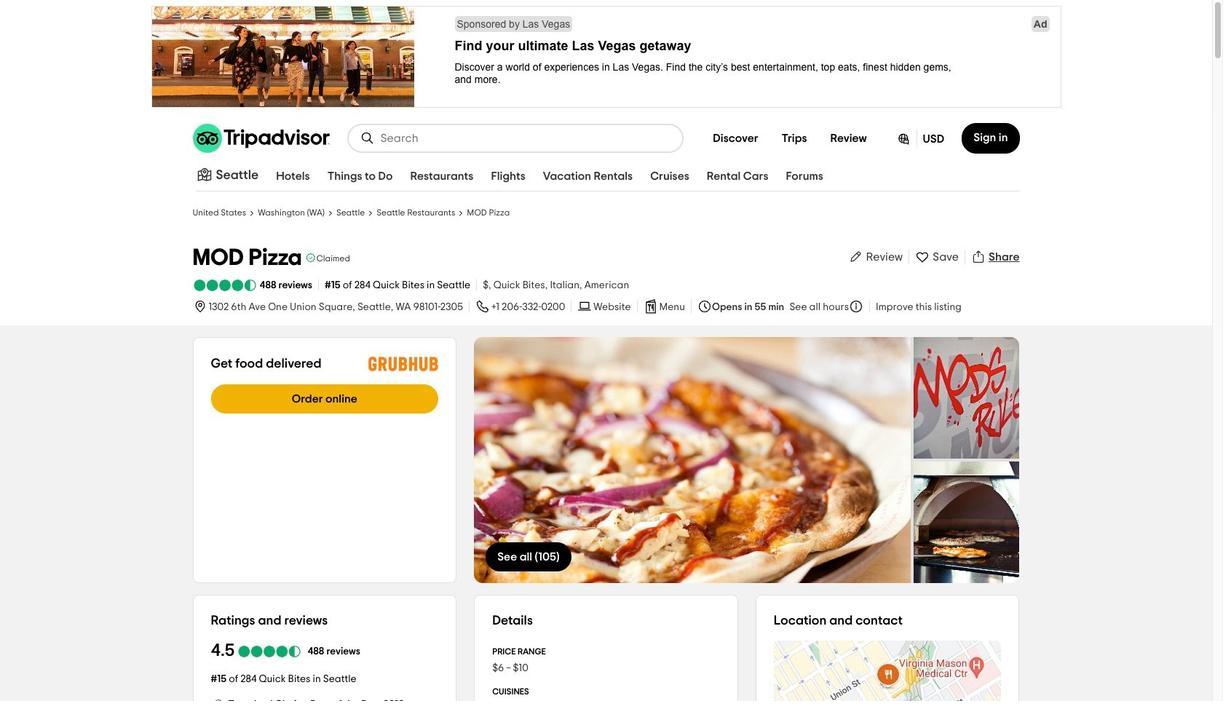 Task type: vqa. For each thing, say whether or not it's contained in the screenshot.
'Hotels'
no



Task type: describe. For each thing, give the bounding box(es) containing it.
Search search field
[[381, 132, 671, 145]]

map showing the location of the restaurant image
[[774, 641, 1002, 701]]

advertisement element
[[0, 6, 1213, 111]]



Task type: locate. For each thing, give the bounding box(es) containing it.
None search field
[[349, 125, 683, 152]]

see all photos image
[[474, 337, 911, 583], [914, 337, 1020, 459], [914, 462, 1020, 583]]

tripadvisor image
[[193, 124, 330, 153]]

tab list
[[175, 160, 1003, 194]]

search image
[[360, 131, 375, 146]]



